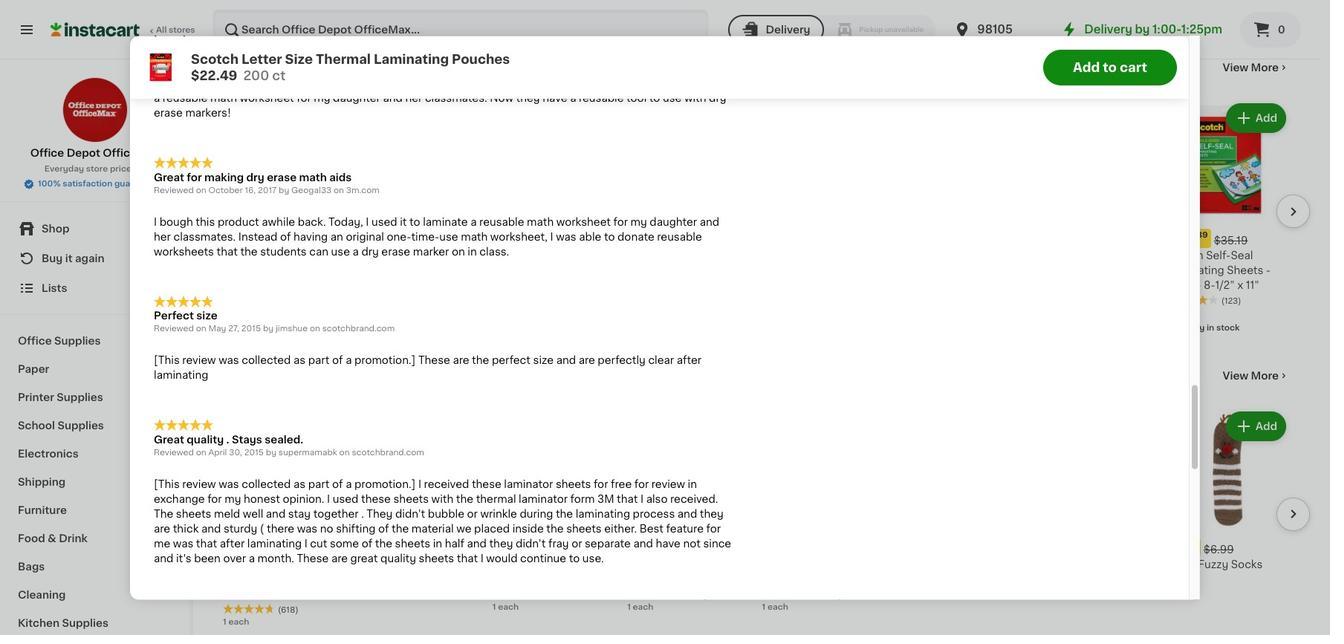 Task type: vqa. For each thing, say whether or not it's contained in the screenshot.
Green Beans & Pancetta with Whole- Grain Mustard Dressing
no



Task type: describe. For each thing, give the bounding box(es) containing it.
hp
[[493, 251, 508, 261]]

promotion.] for these
[[354, 356, 416, 366]]

pouches inside scotch tl902vp 9" white thermal laminator with 20 letter size pouches value pack
[[416, 295, 462, 306]]

material
[[412, 524, 454, 534]]

one
[[493, 280, 515, 291]]

supplies for printer supplies
[[57, 392, 103, 403]]

for inside 'great for making dry erase math aids reviewed on october 16, 2017 by geogal33 on 3m.com'
[[187, 173, 202, 183]]

i up the deskjet
[[550, 232, 553, 242]]

furniture
[[18, 505, 67, 516]]

i left cut
[[304, 539, 308, 549]]

size inside the perfect size reviewed on may 27, 2015 by jimshue on scotchbrand.com
[[196, 311, 218, 322]]

0 button
[[1240, 12, 1301, 48]]

geogal33 inside 'great for making dry erase math aids reviewed on october 16, 2017 by geogal33 on 3m.com'
[[291, 187, 332, 195]]

lists
[[42, 283, 67, 294]]

a up together
[[346, 479, 352, 490]]

i right 1041
[[481, 554, 484, 564]]

part for may
[[308, 356, 330, 366]]

thermal for scotch letter size thermal laminating pouches
[[223, 266, 265, 276]]

$39.99 for accessory innovations kids' super mario licensed backpack set
[[672, 545, 709, 555]]

pouches for scotch letter size thermal laminating pouches
[[223, 280, 269, 291]]

the inside [this review was collected as part of a promotion.] these are the perfect size and are perfectly clear after laminating
[[472, 356, 489, 366]]

set inside accessory innovations minnie mouse 5-piece kids' licensed backpack set
[[546, 604, 564, 614]]

16, inside easy to use reviewed on october 16, 2017 by geogal33 on scotchbrand.com
[[245, 48, 256, 56]]

to inside button
[[1103, 61, 1117, 73]]

. inside great quality . stays sealed. reviewed on april 30, 2015 by supermamabk on scotchbrand.com
[[226, 435, 229, 445]]

use down the 'laminate'
[[439, 232, 458, 242]]

everyday
[[44, 165, 84, 173]]

$88.49
[[402, 236, 440, 246]]

metal
[[897, 589, 926, 600]]

99 inside the $ 339 99
[[669, 231, 680, 240]]

a down original
[[353, 247, 359, 257]]

sheets up the 'form' at left
[[556, 479, 591, 490]]

$54.99
[[270, 236, 308, 246]]

printer inside hp white deskjet 4155e wireless all-in- one inkjet printer with 6 months of instant ink included with
[[549, 280, 583, 291]]

perfect
[[492, 356, 531, 366]]

size inside scotch tl902vp 9" white thermal laminator with 20 letter size pouches value pack
[[392, 295, 413, 306]]

- right sheets in the top of the page
[[1266, 266, 1271, 276]]

many in stock for 3rd many in stock button from the left
[[642, 0, 701, 8]]

can
[[309, 247, 329, 257]]

- inside bentgo kids 2-in-1 backpack & lunch bag - unicorn
[[223, 589, 228, 600]]

perfectly
[[598, 356, 646, 366]]

item carousel region for 24's view more 'link'
[[223, 403, 1310, 635]]

her inside i purchased this produce to use for my children's art and school work.  today, i used it for the first time to make a reusable math worksheet for my daughter and her classmates.  now they have a reusable tool to use with dry erase markers!
[[405, 94, 422, 104]]

we
[[456, 524, 472, 534]]

during
[[520, 509, 553, 519]]

and down meld
[[201, 524, 221, 534]]

1 vertical spatial or
[[572, 539, 582, 549]]

1 vertical spatial 1 each
[[223, 618, 249, 626]]

it inside i purchased this produce to use for my children's art and school work.  today, i used it for the first time to make a reusable math worksheet for my daughter and her classmates.  now they have a reusable tool to use with dry erase markers!
[[589, 79, 596, 89]]

2015 inside great quality . stays sealed. reviewed on april 30, 2015 by supermamabk on scotchbrand.com
[[244, 449, 264, 457]]

size inside [this review was collected as part of a promotion.] these are the perfect size and are perfectly clear after laminating
[[533, 356, 554, 366]]

add button for 22
[[1228, 105, 1285, 132]]

by inside the perfect size reviewed on may 27, 2015 by jimshue on scotchbrand.com
[[263, 325, 274, 333]]

i left purchased
[[154, 79, 157, 89]]

worksheet inside i purchased this produce to use for my children's art and school work.  today, i used it for the first time to make a reusable math worksheet for my daughter and her classmates.  now they have a reusable tool to use with dry erase markers!
[[240, 94, 294, 104]]

for right ct
[[321, 79, 336, 89]]

$41.24 original price: $88.49 element
[[358, 229, 481, 248]]

to right time
[[685, 79, 696, 89]]

depot
[[67, 148, 100, 158]]

printer supplies link
[[9, 383, 181, 412]]

dry inside i bough this product awhile back.  today, i used it to laminate a reusable math worksheet for my daughter and her classmates. instead of having an original one-time-use math worksheet, i was able to donate reusable worksheets that the students can use a dry erase marker on in class.
[[361, 247, 379, 257]]

i right work.
[[555, 79, 558, 89]]

i left bough
[[154, 217, 157, 228]]

inside
[[513, 524, 544, 534]]

1 inside the accessory innovations kids' paw patrol licensed backpack set 1 each
[[762, 603, 766, 611]]

sheets up material at the bottom left
[[393, 494, 429, 505]]

everyday store prices
[[44, 165, 136, 173]]

$35.19
[[1214, 236, 1248, 246]]

11"
[[1246, 280, 1260, 291]]

reusable right donate
[[657, 232, 702, 242]]

laminating for scotch letter size thermal laminating pouches
[[268, 266, 326, 276]]

delivery by 1:00-1:25pm
[[1085, 24, 1223, 35]]

markers!
[[185, 108, 231, 119]]

tool
[[627, 94, 647, 104]]

make
[[699, 79, 727, 89]]

$ 19 99 for accessory innovations kids' super mario licensed backpack set
[[630, 539, 667, 555]]

product group containing 24
[[223, 409, 346, 629]]

0 horizontal spatial they
[[489, 539, 513, 549]]

1 horizontal spatial electronics link
[[223, 59, 317, 77]]

paper link
[[9, 355, 181, 383]]

1 many in stock button from the left
[[223, 0, 346, 14]]

2 horizontal spatial they
[[700, 509, 724, 519]]

the down the 'form' at left
[[556, 509, 573, 519]]

cart
[[1120, 61, 1147, 73]]

reviewed inside great quality . stays sealed. reviewed on april 30, 2015 by supermamabk on scotchbrand.com
[[154, 449, 194, 457]]

1 vertical spatial electronics
[[18, 449, 79, 459]]

class.
[[480, 247, 509, 257]]

for down easy to use reviewed on october 16, 2017 by geogal33 on scotchbrand.com
[[297, 94, 311, 104]]

16, inside 'great for making dry erase math aids reviewed on october 16, 2017 by geogal33 on 3m.com'
[[245, 187, 256, 195]]

dry inside 'great for making dry erase math aids reviewed on october 16, 2017 by geogal33 on 3m.com'
[[246, 173, 264, 183]]

use down an
[[331, 247, 350, 257]]

worksheet inside i bough this product awhile back.  today, i used it to laminate a reusable math worksheet for my daughter and her classmates. instead of having an original one-time-use math worksheet, i was able to donate reusable worksheets that the students can use a dry erase marker on in class.
[[556, 217, 611, 228]]

erase inside i bough this product awhile back.  today, i used it to laminate a reusable math worksheet for my daughter and her classmates. instead of having an original one-time-use math worksheet, i was able to donate reusable worksheets that the students can use a dry erase marker on in class.
[[382, 247, 410, 257]]

0 horizontal spatial 24
[[231, 539, 252, 555]]

& for food
[[48, 534, 56, 544]]

1/2"
[[1215, 280, 1235, 291]]

and down we
[[467, 539, 487, 549]]

again
[[75, 253, 105, 264]]

my left children's
[[338, 79, 355, 89]]

laminator
[[358, 280, 410, 291]]

collected for sealed.
[[242, 479, 291, 490]]

part for sealed.
[[308, 479, 330, 490]]

i up together
[[327, 494, 330, 505]]

samsonite for wallet
[[897, 559, 953, 570]]

by inside delivery by 1:00-1:25pm link
[[1135, 24, 1150, 35]]

2017 inside easy to use reviewed on october 16, 2017 by geogal33 on scotchbrand.com
[[258, 48, 277, 56]]

reviewed inside easy to use reviewed on october 16, 2017 by geogal33 on scotchbrand.com
[[154, 48, 194, 56]]

over
[[223, 554, 246, 564]]

a down purchased
[[154, 94, 160, 104]]

to up $41.24 original price: $88.49 element
[[410, 217, 420, 228]]

for up since at bottom right
[[706, 524, 721, 534]]

shifting
[[336, 524, 376, 534]]

0 vertical spatial laminator
[[504, 479, 553, 490]]

1 horizontal spatial laminating
[[247, 539, 302, 549]]

the up the 71
[[392, 524, 409, 534]]

1 vertical spatial laminator
[[519, 494, 568, 505]]

the up great
[[375, 539, 392, 549]]

math inside i purchased this produce to use for my children's art and school work.  today, i used it for the first time to make a reusable math worksheet for my daughter and her classmates.  now they have a reusable tool to use with dry erase markers!
[[210, 94, 237, 104]]

used inside [this review was collected as part of a promotion.] i received these laminator sheets for free for review in exchange for my honest opinion. i used these sheets with the thermal laminator form 3m that i also received. the sheets meld well and stay together . they didn't bubble or wrinkle during the laminating process and they are thick and sturdy ( there was no shifting of the material we placed inside the sheets either. best feature for me was that after laminating i cut some of the sheets in half and they didn't fray or separate and have not since and it's been over a month. these are great quality sheets that i would continue to use.
[[333, 494, 359, 505]]

kids' for paw
[[762, 574, 788, 585]]

dry inside i purchased this produce to use for my children's art and school work.  today, i used it for the first time to make a reusable math worksheet for my daughter and her classmates.  now they have a reusable tool to use with dry erase markers!
[[709, 94, 726, 104]]

a right the 'laminate'
[[471, 217, 477, 228]]

$339.99 original price: $399.99 element
[[627, 229, 750, 248]]

1 vertical spatial printer
[[18, 392, 54, 403]]

that up been
[[196, 539, 217, 549]]

of up together
[[332, 479, 343, 490]]

$5.24 original price: $6.99 element
[[1167, 538, 1289, 557]]

some
[[330, 539, 359, 549]]

able
[[579, 232, 601, 242]]

instacart logo image
[[51, 21, 140, 39]]

1 vertical spatial didn't
[[516, 539, 546, 549]]

to right ct
[[286, 79, 297, 89]]

quality inside [this review was collected as part of a promotion.] i received these laminator sheets for free for review in exchange for my honest opinion. i used these sheets with the thermal laminator form 3m that i also received. the sheets meld well and stay together . they didn't bubble or wrinkle during the laminating process and they are thick and sturdy ( there was no shifting of the material we placed inside the sheets either. best feature for me was that after laminating i cut some of the sheets in half and they didn't fray or separate and have not since and it's been over a month. these are great quality sheets that i would continue to use.
[[381, 554, 416, 564]]

$64.99 original price: $99.99 element
[[493, 229, 615, 248]]

of up great
[[362, 539, 372, 549]]

passport
[[417, 574, 464, 585]]

$99.99
[[542, 236, 579, 246]]

reusable down purchased
[[163, 94, 208, 104]]

it's
[[176, 554, 191, 564]]

set for patrol
[[866, 589, 884, 600]]

black
[[358, 574, 386, 585]]

time
[[659, 79, 683, 89]]

with inside [this review was collected as part of a promotion.] i received these laminator sheets for free for review in exchange for my honest opinion. i used these sheets with the thermal laminator form 3m that i also received. the sheets meld well and stay together . they didn't bubble or wrinkle during the laminating process and they are thick and sturdy ( there was no shifting of the material we placed inside the sheets either. best feature for me was that after laminating i cut some of the sheets in half and they didn't fray or separate and have not since and it's been over a month. these are great quality sheets that i would continue to use.
[[431, 494, 454, 505]]

are up me
[[154, 524, 170, 534]]

minnie
[[493, 574, 528, 585]]

classmates. inside i purchased this produce to use for my children's art and school work.  today, i used it for the first time to make a reusable math worksheet for my daughter and her classmates.  now they have a reusable tool to use with dry erase markers!
[[425, 94, 487, 104]]

continue
[[520, 554, 566, 564]]

this for produce
[[218, 79, 237, 89]]

as for sealed.
[[294, 479, 306, 490]]

as for may
[[294, 356, 306, 366]]

for right free
[[635, 479, 649, 490]]

each inside xmas fuzzy socks 1 each
[[1172, 574, 1193, 582]]

worksheet,
[[490, 232, 548, 242]]

to down first
[[649, 94, 660, 104]]

scotchbrand.com inside easy to use reviewed on october 16, 2017 by geogal33 on scotchbrand.com
[[346, 48, 419, 56]]

laminating inside [this review was collected as part of a promotion.] these are the perfect size and are perfectly clear after laminating
[[154, 371, 208, 381]]

for left first
[[599, 79, 613, 89]]

erase inside 'great for making dry erase math aids reviewed on october 16, 2017 by geogal33 on 3m.com'
[[267, 173, 297, 183]]

19 for accessory innovations kids' super mario licensed backpack set
[[636, 539, 654, 555]]

14
[[366, 539, 384, 555]]

39
[[1197, 231, 1208, 240]]

many for second many in stock button
[[373, 0, 396, 8]]

the up fray
[[546, 524, 564, 534]]

and down me
[[154, 554, 173, 564]]

a left tool
[[570, 94, 576, 104]]

49
[[253, 231, 264, 240]]

month.
[[258, 554, 294, 564]]

with inside i purchased this produce to use for my children's art and school work.  today, i used it for the first time to make a reusable math worksheet for my daughter and her classmates.  now they have a reusable tool to use with dry erase markers!
[[684, 94, 706, 104]]

white inside hp white deskjet 4155e wireless all-in- one inkjet printer with 6 months of instant ink included with
[[511, 251, 541, 261]]

for up meld
[[207, 494, 222, 505]]

daughter inside i purchased this produce to use for my children's art and school work.  today, i used it for the first time to make a reusable math worksheet for my daughter and her classmates.  now they have a reusable tool to use with dry erase markers!
[[333, 94, 380, 104]]

$ for samsonite 91829-1041 black rfid passport cover
[[361, 540, 366, 548]]

art
[[410, 79, 425, 89]]

sealed.
[[265, 435, 303, 445]]

to inside [this review was collected as part of a promotion.] i received these laminator sheets for free for review in exchange for my honest opinion. i used these sheets with the thermal laminator form 3m that i also received. the sheets meld well and stay together . they didn't bubble or wrinkle during the laminating process and they are thick and sturdy ( there was no shifting of the material we placed inside the sheets either. best feature for me was that after laminating i cut some of the sheets in half and they didn't fray or separate and have not since and it's been over a month. these are great quality sheets that i would continue to use.
[[569, 554, 580, 564]]

$6.99
[[1204, 545, 1234, 555]]

sheets up passport
[[419, 554, 454, 564]]

& inside bentgo kids 2-in-1 backpack & lunch bag - unicorn
[[277, 574, 285, 585]]

use down time
[[663, 94, 682, 104]]

since
[[703, 539, 731, 549]]

licensed inside accessory innovations minnie mouse 5-piece kids' licensed backpack set
[[521, 589, 569, 600]]

all stores link
[[51, 9, 196, 51]]

of inside [this review was collected as part of a promotion.] these are the perfect size and are perfectly clear after laminating
[[332, 356, 343, 366]]

use right ct
[[300, 79, 319, 89]]

(618)
[[278, 606, 298, 614]]

school supplies
[[18, 421, 104, 431]]

used inside i bough this product awhile back.  today, i used it to laminate a reusable math worksheet for my daughter and her classmates. instead of having an original one-time-use math worksheet, i was able to donate reusable worksheets that the students can use a dry erase marker on in class.
[[372, 217, 397, 228]]

store
[[86, 165, 108, 173]]

and down best
[[634, 539, 653, 549]]

$22.49 original price: $54.99 element
[[223, 229, 346, 248]]

satisfaction
[[63, 180, 112, 188]]

for inside i bough this product awhile back.  today, i used it to laminate a reusable math worksheet for my daughter and her classmates. instead of having an original one-time-use math worksheet, i was able to donate reusable worksheets that the students can use a dry erase marker on in class.
[[614, 217, 628, 228]]

2017 inside 'great for making dry erase math aids reviewed on october 16, 2017 by geogal33 on 3m.com'
[[258, 187, 277, 195]]

printer supplies
[[18, 392, 103, 403]]

that down free
[[617, 494, 638, 505]]

a right over
[[249, 554, 255, 564]]

was inside [this review was collected as part of a promotion.] these are the perfect size and are perfectly clear after laminating
[[219, 356, 239, 366]]

i up original
[[366, 217, 369, 228]]

my down the scotch letter size thermal laminating pouches $22.49 200 ct
[[314, 94, 330, 104]]

geogal33 inside easy to use reviewed on october 16, 2017 by geogal33 on scotchbrand.com
[[291, 48, 332, 56]]

by inside great quality . stays sealed. reviewed on april 30, 2015 by supermamabk on scotchbrand.com
[[266, 449, 276, 457]]

scotch inside the scotch letter size thermal laminating pouches $22.49 200 ct
[[191, 53, 239, 65]]

41
[[366, 231, 384, 246]]

backpack inside the accessory innovations kids' paw patrol licensed backpack set 1 each
[[813, 589, 864, 600]]

- inside the samsonite aluminum rfid wallet - gun metal
[[960, 574, 964, 585]]

drink
[[59, 534, 88, 544]]

& for apparel
[[291, 368, 304, 384]]

delivery button
[[729, 15, 824, 45]]

99 for hp white deskjet 4155e wireless all-in- one inkjet printer with 6 months of instant ink included with
[[524, 231, 536, 240]]

produce
[[240, 79, 284, 89]]

2-
[[289, 559, 300, 570]]

(
[[260, 524, 264, 534]]

reviewed inside the perfect size reviewed on may 27, 2015 by jimshue on scotchbrand.com
[[154, 325, 194, 333]]

her inside i bough this product awhile back.  today, i used it to laminate a reusable math worksheet for my daughter and her classmates. instead of having an original one-time-use math worksheet, i was able to donate reusable worksheets that the students can use a dry erase marker on in class.
[[154, 232, 171, 242]]

and up 'there'
[[266, 509, 286, 519]]

1 vertical spatial these
[[361, 494, 391, 505]]

0 vertical spatial these
[[472, 479, 501, 490]]

and down children's
[[383, 94, 403, 104]]

ink
[[597, 295, 612, 306]]

and right art
[[428, 79, 447, 89]]

it inside i bough this product awhile back.  today, i used it to laminate a reusable math worksheet for my daughter and her classmates. instead of having an original one-time-use math worksheet, i was able to donate reusable worksheets that the students can use a dry erase marker on in class.
[[400, 217, 407, 228]]

innovations for mario
[[686, 559, 746, 570]]

bags link
[[9, 553, 181, 581]]

rfid inside the samsonite 91829-1041 black rfid passport cover
[[389, 574, 414, 585]]

classmates. inside i bough this product awhile back.  today, i used it to laminate a reusable math worksheet for my daughter and her classmates. instead of having an original one-time-use math worksheet, i was able to donate reusable worksheets that the students can use a dry erase marker on in class.
[[173, 232, 236, 242]]

was inside i bough this product awhile back.  today, i used it to laminate a reusable math worksheet for my daughter and her classmates. instead of having an original one-time-use math worksheet, i was able to donate reusable worksheets that the students can use a dry erase marker on in class.
[[556, 232, 576, 242]]

i bough this product awhile back.  today, i used it to laminate a reusable math worksheet for my daughter and her classmates. instead of having an original one-time-use math worksheet, i was able to donate reusable worksheets that the students can use a dry erase marker on in class.
[[154, 217, 719, 257]]

paper
[[18, 364, 49, 375]]

$39.99 for accessory innovations minnie mouse 5-piece kids' licensed backpack set
[[538, 545, 575, 555]]

that down half
[[457, 554, 478, 564]]

supplies for school supplies
[[58, 421, 104, 431]]

$ 339 99
[[630, 231, 680, 246]]

they inside i purchased this produce to use for my children's art and school work.  today, i used it for the first time to make a reusable math worksheet for my daughter and her classmates.  now they have a reusable tool to use with dry erase markers!
[[516, 94, 540, 104]]

$26.39 original price: $35.19 element
[[1167, 229, 1289, 248]]

cleaning
[[18, 590, 66, 600]]

bentgo
[[223, 559, 261, 570]]

of down 'they'
[[378, 524, 389, 534]]

0 horizontal spatial electronics link
[[9, 440, 181, 468]]

prices
[[110, 165, 136, 173]]

i left also
[[641, 494, 644, 505]]

sheets up thick
[[176, 509, 211, 519]]

product group containing 26
[[1167, 100, 1289, 338]]

view more for 24
[[1223, 371, 1279, 382]]

promotion.] for i
[[354, 479, 416, 490]]

backpack inside accessory innovations kids' super mario licensed backpack set 1 each
[[678, 589, 729, 600]]

food & drink link
[[9, 525, 181, 553]]

for up 3m
[[594, 479, 608, 490]]

0 horizontal spatial it
[[65, 253, 73, 264]]

64
[[501, 231, 523, 246]]

math up class.
[[461, 232, 488, 242]]

either.
[[604, 524, 637, 534]]

add for 22
[[1256, 113, 1278, 123]]

honest
[[244, 494, 280, 505]]

fuzzy
[[1198, 559, 1229, 570]]

children's
[[358, 79, 408, 89]]

- left 8-
[[1197, 280, 1201, 291]]

$ 64 99
[[496, 231, 536, 246]]

easy to use reviewed on october 16, 2017 by geogal33 on scotchbrand.com
[[154, 34, 419, 56]]

office depot officemax link
[[30, 77, 159, 161]]

kids' inside accessory innovations minnie mouse 5-piece kids' licensed backpack set
[[493, 589, 518, 600]]

october inside easy to use reviewed on october 16, 2017 by geogal33 on scotchbrand.com
[[208, 48, 243, 56]]

2 horizontal spatial 24
[[1187, 540, 1198, 548]]

sheets up separate
[[566, 524, 602, 534]]

size for scotch letter size thermal laminating pouches
[[297, 251, 318, 261]]

99 down best
[[655, 540, 667, 548]]

stays
[[232, 435, 262, 445]]

guarantee
[[114, 180, 157, 188]]

view more link for 22
[[1223, 60, 1289, 75]]

and up feature
[[678, 509, 697, 519]]

that inside i bough this product awhile back.  today, i used it to laminate a reusable math worksheet for my daughter and her classmates. instead of having an original one-time-use math worksheet, i was able to donate reusable worksheets that the students can use a dry erase marker on in class.
[[217, 247, 238, 257]]

self-
[[1206, 251, 1231, 261]]

scotch for 39
[[1167, 251, 1204, 261]]

in inside i bough this product awhile back.  today, i used it to laminate a reusable math worksheet for my daughter and her classmates. instead of having an original one-time-use math worksheet, i was able to donate reusable worksheets that the students can use a dry erase marker on in class.
[[468, 247, 477, 257]]

1:00-
[[1153, 24, 1181, 35]]

office for office depot officemax
[[30, 148, 64, 158]]

24 inside $ 41 24
[[385, 231, 396, 240]]

sheets right the 71
[[395, 539, 430, 549]]

are down some
[[331, 554, 348, 564]]

together
[[313, 509, 359, 519]]

office depot officemax
[[30, 148, 159, 158]]

laminating inside the "scotch self-seal laminating sheets - clear - 8-1/2" x 11""
[[1167, 266, 1225, 276]]

no
[[320, 524, 333, 534]]

daughter inside i bough this product awhile back.  today, i used it to laminate a reusable math worksheet for my daughter and her classmates. instead of having an original one-time-use math worksheet, i was able to donate reusable worksheets that the students can use a dry erase marker on in class.
[[650, 217, 697, 228]]

of inside hp white deskjet 4155e wireless all-in- one inkjet printer with 6 months of instant ink included with
[[545, 295, 555, 306]]

3 many in stock button from the left
[[627, 0, 750, 14]]

to inside easy to use reviewed on october 16, 2017 by geogal33 on scotchbrand.com
[[182, 34, 193, 44]]

$399.99
[[686, 236, 730, 246]]

would
[[486, 554, 518, 564]]

reusable left tool
[[579, 94, 624, 104]]

0 vertical spatial didn't
[[395, 509, 425, 519]]

more for 22
[[1251, 62, 1279, 73]]

$19.99 original price: $39.99 element for accessory innovations kids' super mario licensed backpack set
[[627, 538, 750, 557]]



Task type: locate. For each thing, give the bounding box(es) containing it.
daughter up $339.99 original price: $399.99 element
[[650, 217, 697, 228]]

laminating for scotch letter size thermal laminating pouches $22.49 200 ct
[[374, 53, 449, 65]]

$ for hp white deskjet 4155e wireless all-in- one inkjet printer with 6 months of instant ink included with
[[496, 231, 501, 240]]

kids'
[[627, 574, 653, 585], [762, 574, 788, 585], [493, 589, 518, 600]]

set inside the accessory innovations kids' paw patrol licensed backpack set 1 each
[[866, 589, 884, 600]]

october inside 'great for making dry erase math aids reviewed on october 16, 2017 by geogal33 on 3m.com'
[[208, 187, 243, 195]]

98105
[[978, 24, 1013, 35]]

1 inside bentgo kids 2-in-1 backpack & lunch bag - unicorn
[[314, 559, 318, 570]]

1 view more link from the top
[[1223, 60, 1289, 75]]

19 down best
[[636, 539, 654, 555]]

$ 19 99 for accessory innovations minnie mouse 5-piece kids' licensed backpack set
[[496, 539, 532, 555]]

0 horizontal spatial or
[[467, 509, 478, 519]]

best
[[640, 524, 664, 534]]

a inside [this review was collected as part of a promotion.] these are the perfect size and are perfectly clear after laminating
[[346, 356, 352, 366]]

(123)
[[1222, 298, 1241, 306]]

1 vertical spatial geogal33
[[291, 187, 332, 195]]

2 $ 19 99 from the left
[[630, 539, 667, 555]]

1 item carousel region from the top
[[223, 94, 1310, 344]]

stay
[[288, 509, 311, 519]]

great for making dry erase math aids reviewed on october 16, 2017 by geogal33 on 3m.com
[[154, 173, 380, 195]]

perfect size reviewed on may 27, 2015 by jimshue on scotchbrand.com
[[154, 311, 395, 333]]

kitchen
[[18, 618, 60, 629]]

scotchbrand.com
[[346, 48, 419, 56], [322, 325, 395, 333], [352, 449, 424, 457]]

1 each down minnie
[[493, 603, 519, 611]]

-
[[1266, 266, 1271, 276], [1197, 280, 1201, 291], [960, 574, 964, 585], [223, 589, 228, 600]]

26 39
[[1175, 231, 1208, 246]]

office supplies link
[[9, 327, 181, 355]]

$ up class.
[[496, 231, 501, 240]]

$ for scotch letter size thermal laminating pouches
[[226, 231, 231, 240]]

didn't
[[395, 509, 425, 519], [516, 539, 546, 549]]

printer up instant
[[549, 280, 583, 291]]

0 vertical spatial these
[[418, 356, 450, 366]]

promotion.] inside [this review was collected as part of a promotion.] these are the perfect size and are perfectly clear after laminating
[[354, 356, 416, 366]]

delivery for delivery by 1:00-1:25pm
[[1085, 24, 1132, 35]]

2 rfid from the left
[[897, 574, 922, 585]]

2 vertical spatial add
[[1256, 422, 1278, 432]]

2 vertical spatial used
[[333, 494, 359, 505]]

2 horizontal spatial laminating
[[576, 509, 630, 519]]

great for great for making dry erase math aids
[[154, 173, 184, 183]]

$ for bentgo kids 2-in-1 backpack & lunch bag - unicorn
[[226, 540, 231, 548]]

$ for scotch tl902vp 9" white thermal laminator with 20 letter size pouches value pack
[[361, 231, 366, 240]]

$24.99 original price: $49.99 element
[[223, 538, 346, 557]]

2 many in stock button from the left
[[358, 0, 481, 14]]

today, up an
[[329, 217, 363, 228]]

99 for accessory innovations minnie mouse 5-piece kids' licensed backpack set
[[520, 540, 532, 548]]

99 right 64
[[524, 231, 536, 240]]

part inside [this review was collected as part of a promotion.] these are the perfect size and are perfectly clear after laminating
[[308, 356, 330, 366]]

0 horizontal spatial today,
[[329, 217, 363, 228]]

after up over
[[220, 539, 245, 549]]

1 vertical spatial with
[[431, 494, 454, 505]]

delivery inside button
[[766, 25, 811, 35]]

0
[[1278, 25, 1285, 35]]

laminating inside scotch letter size thermal laminating pouches
[[268, 266, 326, 276]]

apparel
[[223, 368, 287, 384]]

school supplies link
[[9, 412, 181, 440]]

$39.99 up mouse
[[538, 545, 575, 555]]

1 horizontal spatial $39.99
[[672, 545, 709, 555]]

& right food
[[48, 534, 56, 544]]

0 vertical spatial add
[[1073, 61, 1100, 73]]

2 $39.99 from the left
[[672, 545, 709, 555]]

size inside the scotch letter size thermal laminating pouches $22.49 200 ct
[[285, 53, 313, 65]]

1 horizontal spatial innovations
[[686, 559, 746, 570]]

math up $64.99 original price: $99.99 element
[[527, 217, 554, 228]]

1 geogal33 from the top
[[291, 48, 332, 56]]

licensed inside accessory innovations kids' super mario licensed backpack set 1 each
[[627, 589, 675, 600]]

1 collected from the top
[[242, 356, 291, 366]]

they
[[516, 94, 540, 104], [700, 509, 724, 519], [489, 539, 513, 549]]

0 vertical spatial &
[[291, 368, 304, 384]]

the down received
[[456, 494, 473, 505]]

thermal inside scotch tl902vp 9" white thermal laminator with 20 letter size pouches value pack
[[391, 266, 433, 276]]

marker
[[413, 247, 449, 257]]

part up opinion.
[[308, 479, 330, 490]]

0 vertical spatial view more
[[1223, 62, 1279, 73]]

1 vertical spatial white
[[358, 266, 388, 276]]

$ down either.
[[630, 540, 636, 548]]

0 vertical spatial promotion.]
[[354, 356, 416, 366]]

review up also
[[652, 479, 685, 490]]

24 up bentgo
[[231, 539, 252, 555]]

product group
[[223, 100, 346, 320], [358, 100, 481, 321], [493, 100, 615, 326], [627, 100, 750, 326], [762, 100, 885, 290], [897, 100, 1020, 305], [1032, 100, 1155, 308], [1167, 100, 1289, 338], [223, 409, 346, 629], [1167, 409, 1289, 584]]

0 horizontal spatial these
[[297, 554, 329, 564]]

[this
[[154, 356, 180, 366], [154, 479, 180, 490]]

2 vertical spatial size
[[392, 295, 413, 306]]

wallet
[[925, 574, 957, 585]]

samsonite for black
[[358, 559, 413, 570]]

0 vertical spatial after
[[677, 356, 702, 366]]

view more link for 24
[[1223, 369, 1289, 384]]

1 samsonite from the left
[[358, 559, 413, 570]]

april
[[208, 449, 227, 457]]

2 vertical spatial &
[[277, 574, 285, 585]]

this
[[218, 79, 237, 89], [196, 217, 215, 228]]

1 horizontal spatial they
[[516, 94, 540, 104]]

collected up honest
[[242, 479, 291, 490]]

[this inside [this review was collected as part of a promotion.] i received these laminator sheets for free for review in exchange for my honest opinion. i used these sheets with the thermal laminator form 3m that i also received. the sheets meld well and stay together . they didn't bubble or wrinkle during the laminating process and they are thick and sturdy ( there was no shifting of the material we placed inside the sheets either. best feature for me was that after laminating i cut some of the sheets in half and they didn't fray or separate and have not since and it's been over a month. these are great quality sheets that i would continue to use.
[[154, 479, 180, 490]]

1 horizontal spatial her
[[405, 94, 422, 104]]

today, inside i purchased this produce to use for my children's art and school work.  today, i used it for the first time to make a reusable math worksheet for my daughter and her classmates.  now they have a reusable tool to use with dry erase markers!
[[518, 79, 553, 89]]

0 horizontal spatial this
[[196, 217, 215, 228]]

or right fray
[[572, 539, 582, 549]]

1 horizontal spatial classmates.
[[425, 94, 487, 104]]

my inside [this review was collected as part of a promotion.] i received these laminator sheets for free for review in exchange for my honest opinion. i used these sheets with the thermal laminator form 3m that i also received. the sheets meld well and stay together . they didn't bubble or wrinkle during the laminating process and they are thick and sturdy ( there was no shifting of the material we placed inside the sheets either. best feature for me was that after laminating i cut some of the sheets in half and they didn't fray or separate and have not since and it's been over a month. these are great quality sheets that i would continue to use.
[[225, 494, 241, 505]]

reviewed down perfect
[[154, 325, 194, 333]]

accessory
[[493, 559, 548, 570], [627, 559, 683, 570], [762, 559, 818, 570]]

laminating up 8-
[[1167, 266, 1225, 276]]

pouches inside the scotch letter size thermal laminating pouches $22.49 200 ct
[[452, 53, 510, 65]]

100% satisfaction guarantee
[[38, 180, 157, 188]]

0 vertical spatial they
[[516, 94, 540, 104]]

$ inside $ 22 49
[[226, 231, 231, 240]]

white inside scotch tl902vp 9" white thermal laminator with 20 letter size pouches value pack
[[358, 266, 388, 276]]

item carousel region containing 22
[[223, 94, 1310, 344]]

99 inside $ 24 99
[[254, 540, 265, 548]]

3 reviewed from the top
[[154, 325, 194, 333]]

2 2017 from the top
[[258, 187, 277, 195]]

and inside [this review was collected as part of a promotion.] these are the perfect size and are perfectly clear after laminating
[[556, 356, 576, 366]]

collected up apparel
[[242, 356, 291, 366]]

part up apparel & accessories
[[308, 356, 330, 366]]

many in stock for second many in stock button
[[373, 0, 431, 8]]

kids' down minnie
[[493, 589, 518, 600]]

0 horizontal spatial kids'
[[493, 589, 518, 600]]

1 great from the top
[[154, 173, 184, 183]]

electronics up produce
[[223, 59, 317, 75]]

was up meld
[[219, 479, 239, 490]]

thick
[[173, 524, 199, 534]]

scotchbrand.com up children's
[[346, 48, 419, 56]]

each inside accessory innovations kids' super mario licensed backpack set 1 each
[[633, 603, 654, 611]]

0 vertical spatial size
[[196, 311, 218, 322]]

as inside [this review was collected as part of a promotion.] these are the perfect size and are perfectly clear after laminating
[[294, 356, 306, 366]]

1 horizontal spatial electronics
[[223, 59, 317, 75]]

reusable
[[163, 94, 208, 104], [579, 94, 624, 104], [479, 217, 524, 228], [657, 232, 702, 242]]

samsonite inside the samsonite aluminum rfid wallet - gun metal
[[897, 559, 953, 570]]

24 up xmas
[[1187, 540, 1198, 548]]

0 horizontal spatial have
[[543, 94, 567, 104]]

accessory innovations kids' paw patrol licensed backpack set 1 each
[[762, 559, 884, 611]]

scotch down 22
[[223, 251, 260, 261]]

separate
[[585, 539, 631, 549]]

1 innovations from the left
[[551, 559, 611, 570]]

2 view more from the top
[[1223, 371, 1279, 382]]

2 innovations from the left
[[686, 559, 746, 570]]

great inside 'great for making dry erase math aids reviewed on october 16, 2017 by geogal33 on 3m.com'
[[154, 173, 184, 183]]

worksheets
[[154, 247, 214, 257]]

these
[[418, 356, 450, 366], [297, 554, 329, 564]]

0 horizontal spatial quality
[[187, 435, 224, 445]]

for left making
[[187, 173, 202, 183]]

scotch letter size thermal laminating pouches
[[223, 251, 326, 291]]

1 vertical spatial part
[[308, 479, 330, 490]]

1 horizontal spatial laminating
[[374, 53, 449, 65]]

paw
[[790, 574, 812, 585]]

size up pack
[[392, 295, 413, 306]]

& inside 'food & drink' link
[[48, 534, 56, 544]]

super
[[656, 574, 686, 585]]

bags
[[18, 562, 45, 572]]

more
[[1251, 62, 1279, 73], [1251, 371, 1279, 382]]

of up students on the left top of the page
[[280, 232, 291, 242]]

2 promotion.] from the top
[[354, 479, 416, 490]]

2 as from the top
[[294, 479, 306, 490]]

1 $ 19 99 from the left
[[496, 539, 532, 555]]

delivery for delivery
[[766, 25, 811, 35]]

$14.71 original price: $18.39 element
[[358, 538, 481, 557]]

backpack down mario
[[678, 589, 729, 600]]

these inside [this review was collected as part of a promotion.] these are the perfect size and are perfectly clear after laminating
[[418, 356, 450, 366]]

1 horizontal spatial daughter
[[650, 217, 697, 228]]

view
[[1223, 62, 1249, 73], [1223, 371, 1249, 382]]

1 vertical spatial view more link
[[1223, 369, 1289, 384]]

instead
[[238, 232, 277, 242]]

product
[[218, 217, 259, 228]]

2 part from the top
[[308, 479, 330, 490]]

99 inside $ 64 99
[[524, 231, 536, 240]]

1 vertical spatial collected
[[242, 479, 291, 490]]

product group containing 41
[[358, 100, 481, 321]]

1 vertical spatial .
[[361, 509, 364, 519]]

innovations for patrol
[[820, 559, 881, 570]]

have inside [this review was collected as part of a promotion.] i received these laminator sheets for free for review in exchange for my honest opinion. i used these sheets with the thermal laminator form 3m that i also received. the sheets meld well and stay together . they didn't bubble or wrinkle during the laminating process and they are thick and sturdy ( there was no shifting of the material we placed inside the sheets either. best feature for me was that after laminating i cut some of the sheets in half and they didn't fray or separate and have not since and it's been over a month. these are great quality sheets that i would continue to use.
[[656, 539, 681, 549]]

have down best
[[656, 539, 681, 549]]

1 promotion.] from the top
[[354, 356, 416, 366]]

erase down one-
[[382, 247, 410, 257]]

1 horizontal spatial with
[[541, 310, 565, 321]]

1 licensed from the left
[[521, 589, 569, 600]]

many in stock button
[[223, 0, 346, 14], [358, 0, 481, 14], [627, 0, 750, 14]]

accessory for paw
[[762, 559, 818, 570]]

2 reviewed from the top
[[154, 187, 194, 195]]

2 october from the top
[[208, 187, 243, 195]]

1 vertical spatial after
[[220, 539, 245, 549]]

$ inside $ 64 99
[[496, 231, 501, 240]]

math inside 'great for making dry erase math aids reviewed on october 16, 2017 by geogal33 on 3m.com'
[[299, 173, 327, 183]]

0 vertical spatial daughter
[[333, 94, 380, 104]]

0 vertical spatial more
[[1251, 62, 1279, 73]]

scotch inside scotch tl902vp 9" white thermal laminator with 20 letter size pouches value pack
[[358, 251, 395, 261]]

office
[[30, 148, 64, 158], [18, 336, 52, 346]]

1 horizontal spatial size
[[533, 356, 554, 366]]

pouches for scotch letter size thermal laminating pouches $22.49 200 ct
[[452, 53, 510, 65]]

2 great from the top
[[154, 435, 184, 445]]

0 horizontal spatial dry
[[246, 173, 264, 183]]

1041
[[452, 559, 475, 570]]

collected inside [this review was collected as part of a promotion.] these are the perfect size and are perfectly clear after laminating
[[242, 356, 291, 366]]

product group containing 339
[[627, 100, 750, 326]]

0 horizontal spatial $39.99
[[538, 545, 575, 555]]

1 vertical spatial used
[[372, 217, 397, 228]]

1 inside xmas fuzzy socks 1 each
[[1167, 574, 1170, 582]]

2 horizontal spatial licensed
[[762, 589, 810, 600]]

time-
[[411, 232, 439, 242]]

2015 down the "stays"
[[244, 449, 264, 457]]

1 horizontal spatial .
[[361, 509, 364, 519]]

stores
[[169, 26, 195, 34]]

0 horizontal spatial many in stock button
[[223, 0, 346, 14]]

reusable up 64
[[479, 217, 524, 228]]

$19.99 original price: $39.99 element down feature
[[627, 538, 750, 557]]

1 16, from the top
[[245, 48, 256, 56]]

0 vertical spatial letter
[[241, 53, 282, 65]]

accessory inside accessory innovations kids' super mario licensed backpack set 1 each
[[627, 559, 683, 570]]

[this for [this review was collected as part of a promotion.] these are the perfect size and are perfectly clear after laminating
[[154, 356, 180, 366]]

1 vertical spatial laminating
[[576, 509, 630, 519]]

was up "it's"
[[173, 539, 193, 549]]

1 vertical spatial size
[[297, 251, 318, 261]]

laminating
[[374, 53, 449, 65], [268, 266, 326, 276], [1167, 266, 1225, 276]]

26
[[1175, 231, 1196, 246]]

letter for scotch letter size thermal laminating pouches $22.49 200 ct
[[241, 53, 282, 65]]

licensed down mouse
[[521, 589, 569, 600]]

licensed for super
[[627, 589, 675, 600]]

add button for 24
[[1228, 413, 1285, 440]]

0 horizontal spatial white
[[358, 266, 388, 276]]

2 collected from the top
[[242, 479, 291, 490]]

0 vertical spatial 2017
[[258, 48, 277, 56]]

1 vertical spatial view more
[[1223, 371, 1279, 382]]

2 view from the top
[[1223, 371, 1249, 382]]

size
[[196, 311, 218, 322], [533, 356, 554, 366]]

accessory inside accessory innovations minnie mouse 5-piece kids' licensed backpack set
[[493, 559, 548, 570]]

innovations
[[551, 559, 611, 570], [686, 559, 746, 570], [820, 559, 881, 570]]

1 view more from the top
[[1223, 62, 1279, 73]]

collected for may
[[242, 356, 291, 366]]

licensed inside the accessory innovations kids' paw patrol licensed backpack set 1 each
[[762, 589, 810, 600]]

1 horizontal spatial used
[[372, 217, 397, 228]]

2 horizontal spatial with
[[586, 280, 610, 291]]

size down having
[[297, 251, 318, 261]]

3 accessory from the left
[[762, 559, 818, 570]]

2017 up awhile
[[258, 187, 277, 195]]

0 vertical spatial dry
[[709, 94, 726, 104]]

&
[[291, 368, 304, 384], [48, 534, 56, 544], [277, 574, 285, 585]]

0 horizontal spatial printer
[[18, 392, 54, 403]]

was up apparel
[[219, 356, 239, 366]]

1 vertical spatial erase
[[267, 173, 297, 183]]

1 add button from the top
[[1228, 105, 1285, 132]]

in inside product group
[[1207, 324, 1215, 332]]

of inside i bough this product awhile back.  today, i used it to laminate a reusable math worksheet for my daughter and her classmates. instead of having an original one-time-use math worksheet, i was able to donate reusable worksheets that the students can use a dry erase marker on in class.
[[280, 232, 291, 242]]

exchange
[[154, 494, 205, 505]]

1 $39.99 from the left
[[538, 545, 575, 555]]

service type group
[[729, 15, 936, 45]]

$ inside $ 41 24
[[361, 231, 366, 240]]

view for 24
[[1223, 371, 1249, 382]]

and right perfect
[[556, 356, 576, 366]]

kids' left the "super"
[[627, 574, 653, 585]]

item carousel region
[[223, 94, 1310, 344], [223, 403, 1310, 635]]

99 right 339
[[669, 231, 680, 240]]

$ 22 49
[[226, 231, 264, 246]]

0 vertical spatial size
[[285, 53, 313, 65]]

accessory innovations minnie mouse 5-piece kids' licensed backpack set
[[493, 559, 611, 614]]

letter for scotch letter size thermal laminating pouches
[[263, 251, 294, 261]]

as up opinion.
[[294, 479, 306, 490]]

innovations inside accessory innovations kids' super mario licensed backpack set 1 each
[[686, 559, 746, 570]]

quality up april
[[187, 435, 224, 445]]

great for great quality . stays sealed.
[[154, 435, 184, 445]]

0 vertical spatial worksheet
[[240, 94, 294, 104]]

size right perfect
[[533, 356, 554, 366]]

many in stock for first many in stock button from the left
[[238, 0, 296, 8]]

set for mario
[[732, 589, 749, 600]]

size
[[285, 53, 313, 65], [297, 251, 318, 261], [392, 295, 413, 306]]

0 horizontal spatial with
[[413, 280, 437, 291]]

as inside [this review was collected as part of a promotion.] i received these laminator sheets for free for review in exchange for my honest opinion. i used these sheets with the thermal laminator form 3m that i also received. the sheets meld well and stay together . they didn't bubble or wrinkle during the laminating process and they are thick and sturdy ( there was no shifting of the material we placed inside the sheets either. best feature for me was that after laminating i cut some of the sheets in half and they didn't fray or separate and have not since and it's been over a month. these are great quality sheets that i would continue to use.
[[294, 479, 306, 490]]

gun
[[967, 574, 989, 585]]

accessory for super
[[627, 559, 683, 570]]

size up ct
[[285, 53, 313, 65]]

1 vertical spatial today,
[[329, 217, 363, 228]]

the inside i bough this product awhile back.  today, i used it to laminate a reusable math worksheet for my daughter and her classmates. instead of having an original one-time-use math worksheet, i was able to donate reusable worksheets that the students can use a dry erase marker on in class.
[[240, 247, 258, 257]]

samsonite inside the samsonite 91829-1041 black rfid passport cover
[[358, 559, 413, 570]]

scotch letter size thermal laminating pouches $22.49 200 ct
[[191, 53, 510, 81]]

after right the clear
[[677, 356, 702, 366]]

reviewed
[[154, 48, 194, 56], [154, 187, 194, 195], [154, 325, 194, 333], [154, 449, 194, 457]]

these up thermal
[[472, 479, 501, 490]]

[this for [this review was collected as part of a promotion.] i received these laminator sheets for free for review in exchange for my honest opinion. i used these sheets with the thermal laminator form 3m that i also received. the sheets meld well and stay together . they didn't bubble or wrinkle during the laminating process and they are thick and sturdy ( there was no shifting of the material we placed inside the sheets either. best feature for me was that after laminating i cut some of the sheets in half and they didn't fray or separate and have not since and it's been over a month. these are great quality sheets that i would continue to use.
[[154, 479, 180, 490]]

set inside accessory innovations kids' super mario licensed backpack set 1 each
[[732, 589, 749, 600]]

promotion.]
[[354, 356, 416, 366], [354, 479, 416, 490]]

1 horizontal spatial samsonite
[[897, 559, 953, 570]]

jimshue
[[276, 325, 308, 333]]

perfect
[[154, 311, 194, 322]]

supplies for office supplies
[[54, 336, 101, 346]]

thermal for scotch letter size thermal laminating pouches $22.49 200 ct
[[316, 53, 371, 65]]

review up exchange
[[182, 479, 216, 490]]

1 vertical spatial these
[[297, 554, 329, 564]]

scotch inside the "scotch self-seal laminating sheets - clear - 8-1/2" x 11""
[[1167, 251, 1204, 261]]

0 vertical spatial erase
[[154, 108, 183, 119]]

to right able
[[604, 232, 615, 242]]

1 horizontal spatial 1 each
[[493, 603, 519, 611]]

laminating down 3m
[[576, 509, 630, 519]]

backpack inside accessory innovations minnie mouse 5-piece kids' licensed backpack set
[[493, 604, 544, 614]]

today, inside i bough this product awhile back.  today, i used it to laminate a reusable math worksheet for my daughter and her classmates. instead of having an original one-time-use math worksheet, i was able to donate reusable worksheets that the students can use a dry erase marker on in class.
[[329, 217, 363, 228]]

$19.99 original price: $39.99 element
[[493, 538, 615, 557], [627, 538, 750, 557]]

accessory for mouse
[[493, 559, 548, 570]]

1 [this from the top
[[154, 356, 180, 366]]

i left received
[[418, 479, 421, 490]]

0 horizontal spatial samsonite
[[358, 559, 413, 570]]

2 vertical spatial pouches
[[416, 295, 462, 306]]

0 vertical spatial .
[[226, 435, 229, 445]]

i purchased this produce to use for my children's art and school work.  today, i used it for the first time to make a reusable math worksheet for my daughter and her classmates.  now they have a reusable tool to use with dry erase markers!
[[154, 79, 727, 119]]

october down making
[[208, 187, 243, 195]]

0 horizontal spatial didn't
[[395, 509, 425, 519]]

1 horizontal spatial accessory
[[627, 559, 683, 570]]

1 horizontal spatial printer
[[549, 280, 583, 291]]

office for office supplies
[[18, 336, 52, 346]]

view for 22
[[1223, 62, 1249, 73]]

pouches up school
[[452, 53, 510, 65]]

the inside i purchased this produce to use for my children's art and school work.  today, i used it for the first time to make a reusable math worksheet for my daughter and her classmates.  now they have a reusable tool to use with dry erase markers!
[[616, 79, 633, 89]]

1 horizontal spatial &
[[277, 574, 285, 585]]

1 part from the top
[[308, 356, 330, 366]]

size for scotch letter size thermal laminating pouches $22.49 200 ct
[[285, 53, 313, 65]]

review for exchange
[[182, 479, 216, 490]]

electronics up "shipping"
[[18, 449, 79, 459]]

0 horizontal spatial &
[[48, 534, 56, 544]]

many for first many in stock button from the left
[[238, 0, 261, 8]]

2 samsonite from the left
[[897, 559, 953, 570]]

each inside the accessory innovations kids' paw patrol licensed backpack set 1 each
[[768, 603, 788, 611]]

classmates. down school
[[425, 94, 487, 104]]

99
[[524, 231, 536, 240], [669, 231, 680, 240], [254, 540, 265, 548], [520, 540, 532, 548], [655, 540, 667, 548]]

2 16, from the top
[[245, 187, 256, 195]]

by inside 'great for making dry erase math aids reviewed on october 16, 2017 by geogal33 on 3m.com'
[[279, 187, 289, 195]]

clear
[[648, 356, 674, 366]]

view more for 22
[[1223, 62, 1279, 73]]

innovations up patrol
[[820, 559, 881, 570]]

now
[[490, 94, 514, 104]]

2 accessory from the left
[[627, 559, 683, 570]]

donate
[[618, 232, 655, 242]]

0 vertical spatial laminating
[[154, 371, 208, 381]]

item carousel region containing 24
[[223, 403, 1310, 635]]

1 vertical spatial it
[[400, 217, 407, 228]]

supermamabk
[[279, 449, 337, 457]]

1 reviewed from the top
[[154, 48, 194, 56]]

$ for accessory innovations minnie mouse 5-piece kids' licensed backpack set
[[496, 540, 501, 548]]

. inside [this review was collected as part of a promotion.] i received these laminator sheets for free for review in exchange for my honest opinion. i used these sheets with the thermal laminator form 3m that i also received. the sheets meld well and stay together . they didn't bubble or wrinkle during the laminating process and they are thick and sturdy ( there was no shifting of the material we placed inside the sheets either. best feature for me was that after laminating i cut some of the sheets in half and they didn't fray or separate and have not since and it's been over a month. these are great quality sheets that i would continue to use.
[[361, 509, 364, 519]]

$ right an
[[361, 231, 366, 240]]

item carousel region for 22's view more 'link'
[[223, 94, 1310, 344]]

today, right work.
[[518, 79, 553, 89]]

1 vertical spatial worksheet
[[556, 217, 611, 228]]

19 for accessory innovations minnie mouse 5-piece kids' licensed backpack set
[[501, 539, 519, 555]]

1 19 from the left
[[501, 539, 519, 555]]

this inside i bough this product awhile back.  today, i used it to laminate a reusable math worksheet for my daughter and her classmates. instead of having an original one-time-use math worksheet, i was able to donate reusable worksheets that the students can use a dry erase marker on in class.
[[196, 217, 215, 228]]

they up would
[[489, 539, 513, 549]]

0 horizontal spatial after
[[220, 539, 245, 549]]

with down in- at the top left of page
[[586, 280, 610, 291]]

bough
[[160, 217, 193, 228]]

2 $19.99 original price: $39.99 element from the left
[[627, 538, 750, 557]]

1 vertical spatial size
[[533, 356, 554, 366]]

more for 24
[[1251, 371, 1279, 382]]

$19.99 original price: $39.99 element for accessory innovations minnie mouse 5-piece kids' licensed backpack set
[[493, 538, 615, 557]]

24 right 41
[[385, 231, 396, 240]]

in-
[[591, 266, 605, 276]]

months
[[502, 295, 542, 306]]

[this review was collected as part of a promotion.] these are the perfect size and are perfectly clear after laminating
[[154, 356, 702, 381]]

1 rfid from the left
[[389, 574, 414, 585]]

office depot officemax logo image
[[62, 77, 127, 143]]

[this up exchange
[[154, 479, 180, 490]]

1 accessory from the left
[[493, 559, 548, 570]]

add for 24
[[1256, 422, 1278, 432]]

1 2017 from the top
[[258, 48, 277, 56]]

kids' for super
[[627, 574, 653, 585]]

after inside [this review was collected as part of a promotion.] these are the perfect size and are perfectly clear after laminating
[[677, 356, 702, 366]]

scotchbrand.com down value
[[322, 325, 395, 333]]

licensed for paw
[[762, 589, 810, 600]]

math up markers!
[[210, 94, 237, 104]]

2 licensed from the left
[[627, 589, 675, 600]]

the down $ 22 49
[[240, 247, 258, 257]]

1 october from the top
[[208, 48, 243, 56]]

first
[[636, 79, 657, 89]]

reviewed inside 'great for making dry erase math aids reviewed on october 16, 2017 by geogal33 on 3m.com'
[[154, 187, 194, 195]]

scotch inside scotch letter size thermal laminating pouches
[[223, 251, 260, 261]]

many for 3rd many in stock button from the left
[[642, 0, 666, 8]]

1:25pm
[[1181, 24, 1223, 35]]

1 vertical spatial october
[[208, 187, 243, 195]]

to left cart
[[1103, 61, 1117, 73]]

review for laminating
[[182, 356, 216, 366]]

0 vertical spatial or
[[467, 509, 478, 519]]

0 horizontal spatial her
[[154, 232, 171, 242]]

xmas fuzzy socks 1 each
[[1167, 559, 1263, 582]]

2017 up 200 in the top of the page
[[258, 48, 277, 56]]

form
[[570, 494, 595, 505]]

use inside easy to use reviewed on october 16, 2017 by geogal33 on scotchbrand.com
[[196, 34, 215, 44]]

feature
[[666, 524, 704, 534]]

are left perfectly
[[579, 356, 595, 366]]

99 for bentgo kids 2-in-1 backpack & lunch bag - unicorn
[[254, 540, 265, 548]]

innovations for 5-
[[551, 559, 611, 570]]

white down worksheet,
[[511, 251, 541, 261]]

this for product
[[196, 217, 215, 228]]

0 vertical spatial office
[[30, 148, 64, 158]]

letter inside scotch tl902vp 9" white thermal laminator with 20 letter size pouches value pack
[[358, 295, 389, 306]]

scotch for 22
[[223, 251, 260, 261]]

$ inside $ 14 71
[[361, 540, 366, 548]]

0 horizontal spatial erase
[[154, 108, 183, 119]]

2015 inside the perfect size reviewed on may 27, 2015 by jimshue on scotchbrand.com
[[241, 325, 261, 333]]

included
[[493, 310, 538, 321]]

scotchbrand.com up 'they'
[[352, 449, 424, 457]]

2 [this from the top
[[154, 479, 180, 490]]

math
[[210, 94, 237, 104], [299, 173, 327, 183], [527, 217, 554, 228], [461, 232, 488, 242]]

1 horizontal spatial white
[[511, 251, 541, 261]]

review down may
[[182, 356, 216, 366]]

letter inside the scotch letter size thermal laminating pouches $22.49 200 ct
[[241, 53, 282, 65]]

2 vertical spatial letter
[[358, 295, 389, 306]]

0 vertical spatial part
[[308, 356, 330, 366]]

reviewed down easy
[[154, 48, 194, 56]]

my inside i bough this product awhile back.  today, i used it to laminate a reusable math worksheet for my daughter and her classmates. instead of having an original one-time-use math worksheet, i was able to donate reusable worksheets that the students can use a dry erase marker on in class.
[[631, 217, 647, 228]]

didn't up material at the bottom left
[[395, 509, 425, 519]]

$ inside $ 24 99
[[226, 540, 231, 548]]

collected inside [this review was collected as part of a promotion.] i received these laminator sheets for free for review in exchange for my honest opinion. i used these sheets with the thermal laminator form 3m that i also received. the sheets meld well and stay together . they didn't bubble or wrinkle during the laminating process and they are thick and sturdy ( there was no shifting of the material we placed inside the sheets either. best feature for me was that after laminating i cut some of the sheets in half and they didn't fray or separate and have not since and it's been over a month. these are great quality sheets that i would continue to use.
[[242, 479, 291, 490]]

$ up great
[[361, 540, 366, 548]]

rfid inside the samsonite aluminum rfid wallet - gun metal
[[897, 574, 922, 585]]

2 view more link from the top
[[1223, 369, 1289, 384]]

thermal inside the scotch letter size thermal laminating pouches $22.49 200 ct
[[316, 53, 371, 65]]

quality inside great quality . stays sealed. reviewed on april 30, 2015 by supermamabk on scotchbrand.com
[[187, 435, 224, 445]]

2 horizontal spatial kids'
[[762, 574, 788, 585]]

unicorn
[[230, 589, 271, 600]]

2 geogal33 from the top
[[291, 187, 332, 195]]

to left use.
[[569, 554, 580, 564]]

2 add button from the top
[[1228, 413, 1285, 440]]

2 19 from the left
[[636, 539, 654, 555]]

1 vertical spatial pouches
[[223, 280, 269, 291]]

scotch
[[191, 53, 239, 65], [223, 251, 260, 261], [358, 251, 395, 261], [1167, 251, 1204, 261]]

worksheet
[[240, 94, 294, 104], [556, 217, 611, 228]]

0 horizontal spatial .
[[226, 435, 229, 445]]

product group containing add
[[1167, 409, 1289, 584]]

19 down placed
[[501, 539, 519, 555]]

4 reviewed from the top
[[154, 449, 194, 457]]

was down stay at the bottom left of the page
[[297, 524, 317, 534]]

kids' inside the accessory innovations kids' paw patrol licensed backpack set 1 each
[[762, 574, 788, 585]]

having
[[294, 232, 328, 242]]

worksheet down produce
[[240, 94, 294, 104]]

1 horizontal spatial 19
[[636, 539, 654, 555]]

supplies for kitchen supplies
[[62, 618, 108, 629]]

0 vertical spatial printer
[[549, 280, 583, 291]]

aluminum
[[955, 559, 1007, 570]]

with down make at the top right
[[684, 94, 706, 104]]

3 licensed from the left
[[762, 589, 810, 600]]

school
[[450, 79, 485, 89]]

0 vertical spatial 2015
[[241, 325, 261, 333]]

1 $19.99 original price: $39.99 element from the left
[[493, 538, 615, 557]]

3 innovations from the left
[[820, 559, 881, 570]]

$ inside the $ 339 99
[[630, 231, 636, 240]]

0 vertical spatial view more link
[[1223, 60, 1289, 75]]

with inside scotch tl902vp 9" white thermal laminator with 20 letter size pouches value pack
[[413, 280, 437, 291]]

and inside i bough this product awhile back.  today, i used it to laminate a reusable math worksheet for my daughter and her classmates. instead of having an original one-time-use math worksheet, i was able to donate reusable worksheets that the students can use a dry erase marker on in class.
[[700, 217, 719, 228]]

None search field
[[213, 9, 709, 51]]

erase inside i purchased this produce to use for my children's art and school work.  today, i used it for the first time to make a reusable math worksheet for my daughter and her classmates.  now they have a reusable tool to use with dry erase markers!
[[154, 108, 183, 119]]

classmates. up worksheets in the top of the page
[[173, 232, 236, 242]]

these inside [this review was collected as part of a promotion.] i received these laminator sheets for free for review in exchange for my honest opinion. i used these sheets with the thermal laminator form 3m that i also received. the sheets meld well and stay together . they didn't bubble or wrinkle during the laminating process and they are thick and sturdy ( there was no shifting of the material we placed inside the sheets either. best feature for me was that after laminating i cut some of the sheets in half and they didn't fray or separate and have not since and it's been over a month. these are great quality sheets that i would continue to use.
[[297, 554, 329, 564]]

1 more from the top
[[1251, 62, 1279, 73]]

students
[[260, 247, 307, 257]]

scotch for 41
[[358, 251, 395, 261]]

1 as from the top
[[294, 356, 306, 366]]

seal
[[1231, 251, 1253, 261]]

1 inside accessory innovations kids' super mario licensed backpack set 1 each
[[627, 603, 631, 611]]

are left perfect
[[453, 356, 469, 366]]

xmas
[[1167, 559, 1196, 570]]

2 vertical spatial it
[[65, 253, 73, 264]]

product group containing 64
[[493, 100, 615, 326]]

the up tool
[[616, 79, 633, 89]]

1 view from the top
[[1223, 62, 1249, 73]]

2 more from the top
[[1251, 371, 1279, 382]]

stock
[[273, 0, 296, 8], [408, 0, 431, 8], [677, 0, 701, 8], [1216, 324, 1240, 332]]

- left unicorn
[[223, 589, 228, 600]]

2 item carousel region from the top
[[223, 403, 1310, 635]]

product group containing 22
[[223, 100, 346, 320]]

have inside i purchased this produce to use for my children's art and school work.  today, i used it for the first time to make a reusable math worksheet for my daughter and her classmates.  now they have a reusable tool to use with dry erase markers!
[[543, 94, 567, 104]]



